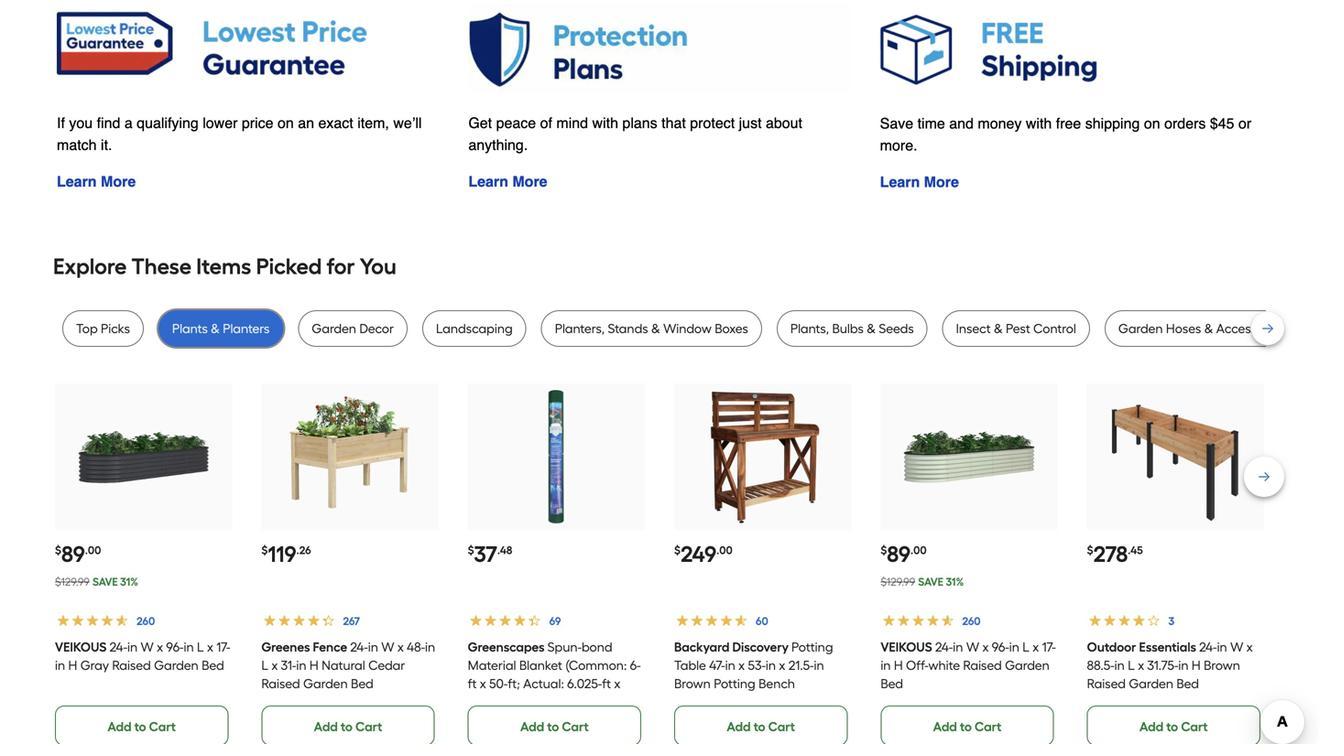 Task type: describe. For each thing, give the bounding box(es) containing it.
lowest price guarantee. image
[[57, 3, 439, 94]]

greenes
[[261, 640, 310, 656]]

greenes fence
[[261, 640, 347, 656]]

119 list item
[[261, 384, 439, 745]]

.00 for 24-in w x 96-in l x 17- in h off-white raised garden bed
[[911, 544, 927, 558]]

anything.
[[468, 136, 528, 153]]

outdoor essentials 24-in w x 88.5-in l x 31.75-in h brown raised garden bed image
[[1105, 386, 1247, 528]]

$ 37 .48
[[468, 541, 512, 568]]

$ for spun-bond material blanket (common: 6- ft x 50-ft; actual: 6.025-ft x 50.035-ft)
[[468, 544, 474, 558]]

more for of
[[512, 173, 547, 190]]

h for gray
[[68, 658, 77, 674]]

ft)
[[511, 695, 523, 711]]

you
[[360, 253, 397, 280]]

add to cart for 249
[[727, 720, 795, 735]]

backyard discovery potting table 47-in x 53-in x 21.5-in brown potting bench image
[[692, 386, 834, 528]]

h for off-
[[894, 658, 903, 674]]

to for 249
[[754, 720, 766, 735]]

picks
[[101, 321, 130, 337]]

it.
[[101, 136, 112, 153]]

fence
[[313, 640, 347, 656]]

pest
[[1006, 321, 1030, 337]]

for
[[327, 253, 355, 280]]

249
[[681, 541, 717, 568]]

37
[[474, 541, 497, 568]]

these
[[131, 253, 191, 280]]

mind
[[556, 114, 588, 131]]

on for an
[[278, 114, 294, 131]]

an
[[298, 114, 314, 131]]

material
[[468, 658, 516, 674]]

explore these items picked for you
[[53, 253, 397, 280]]

save for gray
[[92, 576, 118, 589]]

items
[[196, 253, 251, 280]]

24- for brown
[[1199, 640, 1217, 656]]

17- for 24-in w x 96-in l x 17- in h off-white raised garden bed
[[1042, 640, 1056, 656]]

bond
[[582, 640, 613, 656]]

veikous for gray
[[55, 640, 107, 656]]

or
[[1239, 115, 1252, 132]]

boxes
[[715, 321, 748, 337]]

natural
[[322, 658, 365, 674]]

learn more link for save time and money with free shipping on orders $45 or more.
[[880, 174, 959, 191]]

garden inside 24-in w x 48-in l x 31-in h natural cedar raised garden bed
[[303, 677, 348, 692]]

1 add to cart from the left
[[108, 720, 176, 735]]

garden inside 24-in w x 96-in l x 17- in h off-white raised garden bed
[[1005, 658, 1050, 674]]

insect
[[956, 321, 991, 337]]

88.5-
[[1087, 658, 1115, 674]]

more.
[[880, 137, 918, 154]]

$129.99 save 31% for 24-in w x 96-in l x 17- in h off-white raised garden bed
[[881, 576, 964, 589]]

l for 24-in w x 48-in l x 31-in h natural cedar raised garden bed
[[261, 658, 268, 674]]

protection plans. image
[[468, 3, 851, 94]]

planters
[[223, 321, 270, 337]]

50.035-
[[468, 695, 511, 711]]

picked
[[256, 253, 322, 280]]

plans
[[622, 114, 658, 131]]

1 add to cart link from the left
[[55, 706, 228, 745]]

decor
[[359, 321, 394, 337]]

lower
[[203, 114, 238, 131]]

89 for 24-in w x 96-in l x 17- in h gray raised garden bed
[[61, 541, 85, 568]]

add to cart for 278
[[1140, 720, 1208, 735]]

5 to from the left
[[960, 720, 972, 735]]

top picks
[[76, 321, 130, 337]]

veikous 24-in w x 96-in l x 17-in h off-white raised garden bed image
[[898, 386, 1040, 528]]

add to cart link for 119
[[261, 706, 435, 745]]

add for 37
[[520, 720, 544, 735]]

249 list item
[[674, 384, 851, 745]]

bed inside 24-in w x 96-in l x 17- in h off-white raised garden bed
[[881, 677, 903, 692]]

h for brown
[[1192, 658, 1201, 674]]

learn for save time and money with free shipping on orders $45 or more.
[[880, 174, 920, 191]]

learn for get peace of mind with plans that protect just about anything.
[[468, 173, 508, 190]]

plants, bulbs & seeds
[[791, 321, 914, 337]]

white
[[929, 658, 960, 674]]

$ 89 .00 for 24-in w x 96-in l x 17- in h off-white raised garden bed
[[881, 541, 927, 568]]

off-
[[906, 658, 929, 674]]

.48
[[497, 544, 512, 558]]

peace
[[496, 114, 536, 131]]

4 & from the left
[[994, 321, 1003, 337]]

$ for potting table 47-in x 53-in x 21.5-in brown potting bench
[[674, 544, 681, 558]]

learn more link for if you find a qualifying lower price on an exact item, we'll match it.
[[57, 173, 136, 190]]

w for natural
[[381, 640, 394, 656]]

learn for if you find a qualifying lower price on an exact item, we'll match it.
[[57, 173, 97, 190]]

21.5-
[[789, 658, 814, 674]]

essentials
[[1139, 640, 1197, 656]]

accessories
[[1217, 321, 1285, 337]]

$ 249 .00
[[674, 541, 733, 568]]

backyard
[[674, 640, 730, 656]]

l for 24-in w x 96-in l x 17- in h off-white raised garden bed
[[1023, 640, 1030, 656]]

discovery
[[732, 640, 789, 656]]

$129.99 for 24-in w x 96-in l x 17- in h gray raised garden bed
[[55, 576, 90, 589]]

6.025-
[[567, 677, 602, 692]]

bed inside 24-in w x 88.5-in l x 31.75-in h brown raised garden bed
[[1177, 677, 1199, 692]]

brown inside potting table 47-in x 53-in x 21.5-in brown potting bench
[[674, 677, 711, 692]]

$ 278 .45
[[1087, 541, 1143, 568]]

48-
[[407, 640, 425, 656]]

that
[[662, 114, 686, 131]]

insect & pest control
[[956, 321, 1076, 337]]

5 $ from the left
[[881, 544, 887, 558]]

24- for natural
[[350, 640, 368, 656]]

.26
[[296, 544, 311, 558]]

47-
[[709, 658, 725, 674]]

control
[[1034, 321, 1076, 337]]

24-in w x 48-in l x 31-in h natural cedar raised garden bed
[[261, 640, 435, 692]]

17- for 24-in w x 96-in l x 17- in h gray raised garden bed
[[216, 640, 230, 656]]

to for 119
[[341, 720, 353, 735]]

outdoor
[[1087, 640, 1136, 656]]

exact
[[318, 114, 353, 131]]

save
[[880, 115, 914, 132]]

1 ft from the left
[[468, 677, 477, 692]]

potting table 47-in x 53-in x 21.5-in brown potting bench
[[674, 640, 833, 692]]

save time and money with free shipping on orders $45 or more.
[[880, 115, 1252, 154]]

1 horizontal spatial potting
[[792, 640, 833, 656]]

price
[[242, 114, 274, 131]]

window
[[663, 321, 712, 337]]

greenes fence 24-in w x 48-in l x 31-in h natural cedar raised garden bed image
[[279, 386, 421, 528]]

plants,
[[791, 321, 829, 337]]

278
[[1094, 541, 1128, 568]]

planters, stands & window boxes
[[555, 321, 748, 337]]

more for find
[[101, 173, 136, 190]]

match
[[57, 136, 97, 153]]

to for 278
[[1167, 720, 1178, 735]]

cart for 119
[[355, 720, 382, 735]]

blanket
[[519, 658, 562, 674]]

we'll
[[393, 114, 422, 131]]



Task type: locate. For each thing, give the bounding box(es) containing it.
5 add to cart from the left
[[933, 720, 1002, 735]]

raised inside 24-in w x 48-in l x 31-in h natural cedar raised garden bed
[[261, 677, 300, 692]]

protect
[[690, 114, 735, 131]]

l for 24-in w x 96-in l x 17- in h gray raised garden bed
[[197, 640, 204, 656]]

3 cart from the left
[[562, 720, 589, 735]]

garden right gray at the bottom of page
[[154, 658, 199, 674]]

.45
[[1128, 544, 1143, 558]]

89 list item
[[55, 384, 232, 745], [881, 384, 1058, 745]]

with right mind
[[592, 114, 618, 131]]

4 w from the left
[[1231, 640, 1244, 656]]

(common:
[[566, 658, 627, 674]]

hoses
[[1166, 321, 1201, 337]]

1 & from the left
[[211, 321, 220, 337]]

to for 37
[[547, 720, 559, 735]]

brown right 31.75-
[[1204, 658, 1241, 674]]

veikous for off-
[[881, 640, 932, 656]]

24- for gray
[[109, 640, 127, 656]]

brown inside 24-in w x 88.5-in l x 31.75-in h brown raised garden bed
[[1204, 658, 1241, 674]]

garden left 88.5-
[[1005, 658, 1050, 674]]

2 w from the left
[[381, 640, 394, 656]]

0 horizontal spatial potting
[[714, 677, 756, 692]]

bed inside 24-in w x 48-in l x 31-in h natural cedar raised garden bed
[[351, 677, 374, 692]]

$129.99 save 31%
[[55, 576, 138, 589], [881, 576, 964, 589]]

w inside 24-in w x 96-in l x 17- in h off-white raised garden bed
[[966, 640, 979, 656]]

& right bulbs
[[867, 321, 876, 337]]

potting down 47-
[[714, 677, 756, 692]]

table
[[674, 658, 706, 674]]

3 24- from the left
[[935, 640, 953, 656]]

cart for 249
[[768, 720, 795, 735]]

37 list item
[[468, 384, 645, 745]]

1 vertical spatial brown
[[674, 677, 711, 692]]

add to cart link down 24-in w x 48-in l x 31-in h natural cedar raised garden bed
[[261, 706, 435, 745]]

5 & from the left
[[1205, 321, 1213, 337]]

3 to from the left
[[547, 720, 559, 735]]

add inside "37" list item
[[520, 720, 544, 735]]

stands
[[608, 321, 648, 337]]

more down anything.
[[512, 173, 547, 190]]

$129.99 save 31% up off-
[[881, 576, 964, 589]]

just
[[739, 114, 762, 131]]

to down actual:
[[547, 720, 559, 735]]

to down 24-in w x 88.5-in l x 31.75-in h brown raised garden bed
[[1167, 720, 1178, 735]]

$ 89 .00
[[55, 541, 101, 568], [881, 541, 927, 568]]

$ 89 .00 for 24-in w x 96-in l x 17- in h gray raised garden bed
[[55, 541, 101, 568]]

add to cart down 24-in w x 88.5-in l x 31.75-in h brown raised garden bed
[[1140, 720, 1208, 735]]

1 to from the left
[[134, 720, 146, 735]]

to inside "37" list item
[[547, 720, 559, 735]]

5 add to cart link from the left
[[881, 706, 1054, 745]]

1 horizontal spatial .00
[[717, 544, 733, 558]]

24-in w x 88.5-in l x 31.75-in h brown raised garden bed
[[1087, 640, 1253, 692]]

l inside 24-in w x 48-in l x 31-in h natural cedar raised garden bed
[[261, 658, 268, 674]]

add to cart
[[108, 720, 176, 735], [314, 720, 382, 735], [520, 720, 589, 735], [727, 720, 795, 735], [933, 720, 1002, 735], [1140, 720, 1208, 735]]

add to cart link down '24-in w x 96-in l x 17- in h gray raised garden bed'
[[55, 706, 228, 745]]

0 horizontal spatial .00
[[85, 544, 101, 558]]

learn down "more." at right
[[880, 174, 920, 191]]

& right stands
[[651, 321, 660, 337]]

4 cart from the left
[[768, 720, 795, 735]]

cedar
[[368, 658, 405, 674]]

get peace of mind with plans that protect just about anything.
[[468, 114, 803, 153]]

2 $ 89 .00 from the left
[[881, 541, 927, 568]]

cart inside 119 list item
[[355, 720, 382, 735]]

0 horizontal spatial learn more link
[[57, 173, 136, 190]]

on for orders
[[1144, 115, 1160, 132]]

learn more for save time and money with free shipping on orders $45 or more.
[[880, 174, 959, 191]]

50-
[[489, 677, 508, 692]]

potting
[[792, 640, 833, 656], [714, 677, 756, 692]]

96- for garden
[[166, 640, 184, 656]]

0 horizontal spatial on
[[278, 114, 294, 131]]

2 & from the left
[[651, 321, 660, 337]]

1 $129.99 from the left
[[55, 576, 90, 589]]

ft;
[[508, 677, 520, 692]]

with for mind
[[592, 114, 618, 131]]

qualifying
[[137, 114, 199, 131]]

a
[[124, 114, 133, 131]]

raised down 31-
[[261, 677, 300, 692]]

0 horizontal spatial 17-
[[216, 640, 230, 656]]

h inside 24-in w x 88.5-in l x 31.75-in h brown raised garden bed
[[1192, 658, 1201, 674]]

& right hoses at the right top of the page
[[1205, 321, 1213, 337]]

0 horizontal spatial learn
[[57, 173, 97, 190]]

2 horizontal spatial learn
[[880, 174, 920, 191]]

add to cart link
[[55, 706, 228, 745], [261, 706, 435, 745], [468, 706, 641, 745], [674, 706, 848, 745], [881, 706, 1054, 745], [1087, 706, 1261, 745]]

with
[[592, 114, 618, 131], [1026, 115, 1052, 132]]

0 horizontal spatial 89 list item
[[55, 384, 232, 745]]

backyard discovery
[[674, 640, 789, 656]]

to inside 119 list item
[[341, 720, 353, 735]]

cart inside "37" list item
[[562, 720, 589, 735]]

add down potting table 47-in x 53-in x 21.5-in brown potting bench
[[727, 720, 751, 735]]

greenscapes spun-bond material blanket (common: 6-ft x 50-ft; actual: 6.025-ft x 50.035-ft) image
[[486, 386, 627, 528]]

&
[[211, 321, 220, 337], [651, 321, 660, 337], [867, 321, 876, 337], [994, 321, 1003, 337], [1205, 321, 1213, 337]]

x
[[157, 640, 163, 656], [207, 640, 213, 656], [397, 640, 404, 656], [983, 640, 989, 656], [1033, 640, 1039, 656], [1247, 640, 1253, 656], [271, 658, 278, 674], [739, 658, 745, 674], [779, 658, 785, 674], [1138, 658, 1144, 674], [480, 677, 486, 692], [614, 677, 620, 692]]

31% up '24-in w x 96-in l x 17- in h gray raised garden bed'
[[120, 576, 138, 589]]

h left gray at the bottom of page
[[68, 658, 77, 674]]

learn more link down it.
[[57, 173, 136, 190]]

l down outdoor essentials
[[1128, 658, 1135, 674]]

& for planters, stands & window boxes
[[651, 321, 660, 337]]

h inside 24-in w x 48-in l x 31-in h natural cedar raised garden bed
[[310, 658, 319, 674]]

$ inside $ 278 .45
[[1087, 544, 1094, 558]]

1 89 from the left
[[61, 541, 85, 568]]

brown
[[1204, 658, 1241, 674], [674, 677, 711, 692]]

3 add from the left
[[520, 720, 544, 735]]

add to cart link inside 249 list item
[[674, 706, 848, 745]]

17- left 'greenes'
[[216, 640, 230, 656]]

add to cart for 119
[[314, 720, 382, 735]]

add to cart inside 119 list item
[[314, 720, 382, 735]]

1 horizontal spatial $129.99 save 31%
[[881, 576, 964, 589]]

learn down match at the left top of page
[[57, 173, 97, 190]]

1 $ 89 .00 from the left
[[55, 541, 101, 568]]

on left an
[[278, 114, 294, 131]]

2 89 from the left
[[887, 541, 911, 568]]

$ 119 .26
[[261, 541, 311, 568]]

on inside save time and money with free shipping on orders $45 or more.
[[1144, 115, 1160, 132]]

$129.99 save 31% up gray at the bottom of page
[[55, 576, 138, 589]]

spun-bond material blanket (common: 6- ft x 50-ft; actual: 6.025-ft x 50.035-ft)
[[468, 640, 641, 711]]

raised down 88.5-
[[1087, 677, 1126, 692]]

2 89 list item from the left
[[881, 384, 1058, 745]]

cart down 24-in w x 96-in l x 17- in h off-white raised garden bed
[[975, 720, 1002, 735]]

add to cart inside 249 list item
[[727, 720, 795, 735]]

$ inside $ 37 .48
[[468, 544, 474, 558]]

24- inside 24-in w x 88.5-in l x 31.75-in h brown raised garden bed
[[1199, 640, 1217, 656]]

w for off-
[[966, 640, 979, 656]]

raised right gray at the bottom of page
[[112, 658, 151, 674]]

1 31% from the left
[[120, 576, 138, 589]]

53-
[[748, 658, 766, 674]]

cart down cedar
[[355, 720, 382, 735]]

& for garden hoses & accessories
[[1205, 321, 1213, 337]]

add inside 119 list item
[[314, 720, 338, 735]]

3 .00 from the left
[[911, 544, 927, 558]]

0 vertical spatial brown
[[1204, 658, 1241, 674]]

cart down 24-in w x 88.5-in l x 31.75-in h brown raised garden bed
[[1181, 720, 1208, 735]]

add to cart inside "37" list item
[[520, 720, 589, 735]]

raised right white
[[963, 658, 1002, 674]]

save up '24-in w x 96-in l x 17- in h gray raised garden bed'
[[92, 576, 118, 589]]

0 horizontal spatial $129.99
[[55, 576, 90, 589]]

to inside 249 list item
[[754, 720, 766, 735]]

bed inside '24-in w x 96-in l x 17- in h gray raised garden bed'
[[202, 658, 224, 674]]

add to cart link down 24-in w x 96-in l x 17- in h off-white raised garden bed
[[881, 706, 1054, 745]]

24- inside '24-in w x 96-in l x 17- in h gray raised garden bed'
[[109, 640, 127, 656]]

w
[[141, 640, 154, 656], [381, 640, 394, 656], [966, 640, 979, 656], [1231, 640, 1244, 656]]

garden down 31.75-
[[1129, 677, 1174, 692]]

.00 for 24-in w x 96-in l x 17- in h gray raised garden bed
[[85, 544, 101, 558]]

cart inside 278 list item
[[1181, 720, 1208, 735]]

24- for off-
[[935, 640, 953, 656]]

1 horizontal spatial learn more link
[[468, 173, 547, 190]]

3 add to cart link from the left
[[468, 706, 641, 745]]

4 add to cart link from the left
[[674, 706, 848, 745]]

money
[[978, 115, 1022, 132]]

0 horizontal spatial save
[[92, 576, 118, 589]]

add to cart link for 278
[[1087, 706, 1261, 745]]

and
[[949, 115, 974, 132]]

$129.99 up gray at the bottom of page
[[55, 576, 90, 589]]

119
[[268, 541, 296, 568]]

on left orders
[[1144, 115, 1160, 132]]

add to cart for 37
[[520, 720, 589, 735]]

on
[[278, 114, 294, 131], [1144, 115, 1160, 132]]

2 17- from the left
[[1042, 640, 1056, 656]]

17- left outdoor
[[1042, 640, 1056, 656]]

0 horizontal spatial more
[[101, 173, 136, 190]]

1 horizontal spatial save
[[918, 576, 944, 589]]

add down the ft)
[[520, 720, 544, 735]]

2 add to cart from the left
[[314, 720, 382, 735]]

garden left hoses at the right top of the page
[[1119, 321, 1163, 337]]

learn more link for get peace of mind with plans that protect just about anything.
[[468, 173, 547, 190]]

0 horizontal spatial 96-
[[166, 640, 184, 656]]

garden left decor at the left top of page
[[312, 321, 356, 337]]

with inside 'get peace of mind with plans that protect just about anything.'
[[592, 114, 618, 131]]

3 $ from the left
[[468, 544, 474, 558]]

6 add to cart link from the left
[[1087, 706, 1261, 745]]

1 horizontal spatial veikous
[[881, 640, 932, 656]]

4 add to cart from the left
[[727, 720, 795, 735]]

seeds
[[879, 321, 914, 337]]

0 horizontal spatial brown
[[674, 677, 711, 692]]

1 horizontal spatial learn more
[[468, 173, 547, 190]]

278 list item
[[1087, 384, 1264, 745]]

add to cart down '24-in w x 96-in l x 17- in h gray raised garden bed'
[[108, 720, 176, 735]]

veikous
[[55, 640, 107, 656], [881, 640, 932, 656]]

$129.99 up off-
[[881, 576, 915, 589]]

potting up 21.5-
[[792, 640, 833, 656]]

add for 249
[[727, 720, 751, 735]]

w for brown
[[1231, 640, 1244, 656]]

learn more link down anything.
[[468, 173, 547, 190]]

4 add from the left
[[727, 720, 751, 735]]

time
[[918, 115, 945, 132]]

1 $129.99 save 31% from the left
[[55, 576, 138, 589]]

w inside 24-in w x 88.5-in l x 31.75-in h brown raised garden bed
[[1231, 640, 1244, 656]]

w inside '24-in w x 96-in l x 17- in h gray raised garden bed'
[[141, 640, 154, 656]]

5 cart from the left
[[975, 720, 1002, 735]]

ft down (common: at left bottom
[[602, 677, 611, 692]]

cart for 278
[[1181, 720, 1208, 735]]

garden hoses & accessories
[[1119, 321, 1285, 337]]

greenscapes
[[468, 640, 545, 656]]

learn more down anything.
[[468, 173, 547, 190]]

2 h from the left
[[310, 658, 319, 674]]

1 horizontal spatial 89 list item
[[881, 384, 1058, 745]]

17- inside 24-in w x 96-in l x 17- in h off-white raised garden bed
[[1042, 640, 1056, 656]]

3 w from the left
[[966, 640, 979, 656]]

3 & from the left
[[867, 321, 876, 337]]

5 add from the left
[[933, 720, 957, 735]]

cart down "6.025-"
[[562, 720, 589, 735]]

1 horizontal spatial ft
[[602, 677, 611, 692]]

24- inside 24-in w x 96-in l x 17- in h off-white raised garden bed
[[935, 640, 953, 656]]

with for money
[[1026, 115, 1052, 132]]

1 .00 from the left
[[85, 544, 101, 558]]

$ for 24-in w x 48-in l x 31-in h natural cedar raised garden bed
[[261, 544, 268, 558]]

add to cart link down 24-in w x 88.5-in l x 31.75-in h brown raised garden bed
[[1087, 706, 1261, 745]]

1 24- from the left
[[109, 640, 127, 656]]

.00
[[85, 544, 101, 558], [717, 544, 733, 558], [911, 544, 927, 558]]

garden inside '24-in w x 96-in l x 17- in h gray raised garden bed'
[[154, 658, 199, 674]]

2 $ from the left
[[261, 544, 268, 558]]

veikous up off-
[[881, 640, 932, 656]]

24- inside 24-in w x 48-in l x 31-in h natural cedar raised garden bed
[[350, 640, 368, 656]]

$ for 24-in w x 88.5-in l x 31.75-in h brown raised garden bed
[[1087, 544, 1094, 558]]

cart down '24-in w x 96-in l x 17- in h gray raised garden bed'
[[149, 720, 176, 735]]

add to cart link inside "37" list item
[[468, 706, 641, 745]]

17- inside '24-in w x 96-in l x 17- in h gray raised garden bed'
[[216, 640, 230, 656]]

add to cart inside 278 list item
[[1140, 720, 1208, 735]]

96- for raised
[[992, 640, 1009, 656]]

to
[[134, 720, 146, 735], [341, 720, 353, 735], [547, 720, 559, 735], [754, 720, 766, 735], [960, 720, 972, 735], [1167, 720, 1178, 735]]

1 horizontal spatial on
[[1144, 115, 1160, 132]]

save up white
[[918, 576, 944, 589]]

actual:
[[523, 677, 564, 692]]

$129.99 save 31% for 24-in w x 96-in l x 17- in h gray raised garden bed
[[55, 576, 138, 589]]

2 $129.99 from the left
[[881, 576, 915, 589]]

1 horizontal spatial $ 89 .00
[[881, 541, 927, 568]]

l inside '24-in w x 96-in l x 17- in h gray raised garden bed'
[[197, 640, 204, 656]]

l inside 24-in w x 88.5-in l x 31.75-in h brown raised garden bed
[[1128, 658, 1135, 674]]

w inside 24-in w x 48-in l x 31-in h natural cedar raised garden bed
[[381, 640, 394, 656]]

add down natural
[[314, 720, 338, 735]]

1 add from the left
[[108, 720, 132, 735]]

add down 31.75-
[[1140, 720, 1164, 735]]

learn
[[57, 173, 97, 190], [468, 173, 508, 190], [880, 174, 920, 191]]

to down bench
[[754, 720, 766, 735]]

veikous up gray at the bottom of page
[[55, 640, 107, 656]]

2 horizontal spatial .00
[[911, 544, 927, 558]]

6 cart from the left
[[1181, 720, 1208, 735]]

96- inside 24-in w x 96-in l x 17- in h off-white raised garden bed
[[992, 640, 1009, 656]]

6 add from the left
[[1140, 720, 1164, 735]]

2 add to cart link from the left
[[261, 706, 435, 745]]

add for 278
[[1140, 720, 1164, 735]]

learn more link down "more." at right
[[880, 174, 959, 191]]

0 vertical spatial potting
[[792, 640, 833, 656]]

top
[[76, 321, 98, 337]]

add inside 278 list item
[[1140, 720, 1164, 735]]

0 horizontal spatial with
[[592, 114, 618, 131]]

l left outdoor
[[1023, 640, 1030, 656]]

2 cart from the left
[[355, 720, 382, 735]]

4 h from the left
[[1192, 658, 1201, 674]]

add to cart link for 37
[[468, 706, 641, 745]]

raised inside 24-in w x 96-in l x 17- in h off-white raised garden bed
[[963, 658, 1002, 674]]

31% up white
[[946, 576, 964, 589]]

1 horizontal spatial $129.99
[[881, 576, 915, 589]]

bench
[[759, 677, 795, 692]]

cart inside 249 list item
[[768, 720, 795, 735]]

to inside 278 list item
[[1167, 720, 1178, 735]]

6 $ from the left
[[1087, 544, 1094, 558]]

1 89 list item from the left
[[55, 384, 232, 745]]

1 veikous from the left
[[55, 640, 107, 656]]

2 to from the left
[[341, 720, 353, 735]]

h right 31.75-
[[1192, 658, 1201, 674]]

h for natural
[[310, 658, 319, 674]]

cart down bench
[[768, 720, 795, 735]]

raised
[[112, 658, 151, 674], [963, 658, 1002, 674], [261, 677, 300, 692], [1087, 677, 1126, 692]]

2 veikous from the left
[[881, 640, 932, 656]]

learn more
[[57, 173, 136, 190], [468, 173, 547, 190], [880, 174, 959, 191]]

4 $ from the left
[[674, 544, 681, 558]]

learn more link
[[57, 173, 136, 190], [468, 173, 547, 190], [880, 174, 959, 191]]

0 horizontal spatial 31%
[[120, 576, 138, 589]]

h down greenes fence
[[310, 658, 319, 674]]

w for gray
[[141, 640, 154, 656]]

add for 119
[[314, 720, 338, 735]]

2 31% from the left
[[946, 576, 964, 589]]

2 $129.99 save 31% from the left
[[881, 576, 964, 589]]

free shipping. image
[[880, 3, 1263, 94]]

1 horizontal spatial 17-
[[1042, 640, 1056, 656]]

0 horizontal spatial learn more
[[57, 173, 136, 190]]

with inside save time and money with free shipping on orders $45 or more.
[[1026, 115, 1052, 132]]

learn more down "more." at right
[[880, 174, 959, 191]]

1 17- from the left
[[216, 640, 230, 656]]

1 h from the left
[[68, 658, 77, 674]]

1 horizontal spatial brown
[[1204, 658, 1241, 674]]

more for and
[[924, 174, 959, 191]]

garden inside 24-in w x 88.5-in l x 31.75-in h brown raised garden bed
[[1129, 677, 1174, 692]]

garden down natural
[[303, 677, 348, 692]]

l inside 24-in w x 96-in l x 17- in h off-white raised garden bed
[[1023, 640, 1030, 656]]

2 horizontal spatial learn more
[[880, 174, 959, 191]]

find
[[97, 114, 120, 131]]

add to cart link down actual:
[[468, 706, 641, 745]]

h inside '24-in w x 96-in l x 17- in h gray raised garden bed'
[[68, 658, 77, 674]]

96-
[[166, 640, 184, 656], [992, 640, 1009, 656]]

.00 inside $ 249 .00
[[717, 544, 733, 558]]

raised inside '24-in w x 96-in l x 17- in h gray raised garden bed'
[[112, 658, 151, 674]]

gray
[[80, 658, 109, 674]]

you
[[69, 114, 93, 131]]

of
[[540, 114, 552, 131]]

orders
[[1165, 115, 1206, 132]]

cart
[[149, 720, 176, 735], [355, 720, 382, 735], [562, 720, 589, 735], [768, 720, 795, 735], [975, 720, 1002, 735], [1181, 720, 1208, 735]]

& left pest
[[994, 321, 1003, 337]]

1 horizontal spatial 31%
[[946, 576, 964, 589]]

1 horizontal spatial learn
[[468, 173, 508, 190]]

outdoor essentials
[[1087, 640, 1197, 656]]

& right plants
[[211, 321, 220, 337]]

6 to from the left
[[1167, 720, 1178, 735]]

4 24- from the left
[[1199, 640, 1217, 656]]

on inside the if you find a qualifying lower price on an exact item, we'll match it.
[[278, 114, 294, 131]]

about
[[766, 114, 803, 131]]

item,
[[357, 114, 389, 131]]

add to cart link down bench
[[674, 706, 848, 745]]

h
[[68, 658, 77, 674], [310, 658, 319, 674], [894, 658, 903, 674], [1192, 658, 1201, 674]]

ft up 50.035-
[[468, 677, 477, 692]]

add down gray at the bottom of page
[[108, 720, 132, 735]]

2 ft from the left
[[602, 677, 611, 692]]

learn more for get peace of mind with plans that protect just about anything.
[[468, 173, 547, 190]]

31-
[[281, 658, 296, 674]]

brown down table
[[674, 677, 711, 692]]

add to cart link for 249
[[674, 706, 848, 745]]

31% for white
[[946, 576, 964, 589]]

explore
[[53, 253, 127, 280]]

add
[[108, 720, 132, 735], [314, 720, 338, 735], [520, 720, 544, 735], [727, 720, 751, 735], [933, 720, 957, 735], [1140, 720, 1164, 735]]

0 horizontal spatial veikous
[[55, 640, 107, 656]]

0 horizontal spatial ft
[[468, 677, 477, 692]]

l left 'greenes'
[[197, 640, 204, 656]]

31.75-
[[1148, 658, 1179, 674]]

learn more for if you find a qualifying lower price on an exact item, we'll match it.
[[57, 173, 136, 190]]

89 for 24-in w x 96-in l x 17- in h off-white raised garden bed
[[887, 541, 911, 568]]

veikous 24-in w x 96-in l x 17-in h gray raised garden bed image
[[73, 386, 214, 528]]

add to cart down 24-in w x 96-in l x 17- in h off-white raised garden bed
[[933, 720, 1002, 735]]

1 $ from the left
[[55, 544, 61, 558]]

learn more down it.
[[57, 173, 136, 190]]

to down 24-in w x 96-in l x 17- in h off-white raised garden bed
[[960, 720, 972, 735]]

h inside 24-in w x 96-in l x 17- in h off-white raised garden bed
[[894, 658, 903, 674]]

$129.99 for 24-in w x 96-in l x 17- in h off-white raised garden bed
[[881, 576, 915, 589]]

more down it.
[[101, 173, 136, 190]]

3 h from the left
[[894, 658, 903, 674]]

1 horizontal spatial more
[[512, 173, 547, 190]]

6 add to cart from the left
[[1140, 720, 1208, 735]]

6-
[[630, 658, 641, 674]]

24-in w x 96-in l x 17- in h gray raised garden bed
[[55, 640, 230, 674]]

free
[[1056, 115, 1081, 132]]

h left off-
[[894, 658, 903, 674]]

1 horizontal spatial 89
[[887, 541, 911, 568]]

1 save from the left
[[92, 576, 118, 589]]

garden decor
[[312, 321, 394, 337]]

3 add to cart from the left
[[520, 720, 589, 735]]

to down 24-in w x 48-in l x 31-in h natural cedar raised garden bed
[[341, 720, 353, 735]]

landscaping
[[436, 321, 513, 337]]

2 24- from the left
[[350, 640, 368, 656]]

add to cart down 24-in w x 48-in l x 31-in h natural cedar raised garden bed
[[314, 720, 382, 735]]

add to cart down bench
[[727, 720, 795, 735]]

if you find a qualifying lower price on an exact item, we'll match it.
[[57, 114, 422, 153]]

& for plants, bulbs & seeds
[[867, 321, 876, 337]]

2 add from the left
[[314, 720, 338, 735]]

4 to from the left
[[754, 720, 766, 735]]

1 horizontal spatial 96-
[[992, 640, 1009, 656]]

learn down anything.
[[468, 173, 508, 190]]

2 horizontal spatial more
[[924, 174, 959, 191]]

add to cart link inside 119 list item
[[261, 706, 435, 745]]

1 96- from the left
[[166, 640, 184, 656]]

with left free
[[1026, 115, 1052, 132]]

save for off-
[[918, 576, 944, 589]]

raised inside 24-in w x 88.5-in l x 31.75-in h brown raised garden bed
[[1087, 677, 1126, 692]]

2 96- from the left
[[992, 640, 1009, 656]]

add down white
[[933, 720, 957, 735]]

31% for raised
[[120, 576, 138, 589]]

shipping
[[1085, 115, 1140, 132]]

$ inside $ 119 .26
[[261, 544, 268, 558]]

0 horizontal spatial $129.99 save 31%
[[55, 576, 138, 589]]

96- inside '24-in w x 96-in l x 17- in h gray raised garden bed'
[[166, 640, 184, 656]]

0 horizontal spatial 89
[[61, 541, 85, 568]]

24-in w x 96-in l x 17- in h off-white raised garden bed
[[881, 640, 1056, 692]]

garden
[[312, 321, 356, 337], [1119, 321, 1163, 337], [154, 658, 199, 674], [1005, 658, 1050, 674], [303, 677, 348, 692], [1129, 677, 1174, 692]]

$ inside $ 249 .00
[[674, 544, 681, 558]]

add to cart down actual:
[[520, 720, 589, 735]]

add to cart link inside 278 list item
[[1087, 706, 1261, 745]]

cart for 37
[[562, 720, 589, 735]]

2 save from the left
[[918, 576, 944, 589]]

more down time
[[924, 174, 959, 191]]

$45
[[1210, 115, 1235, 132]]

2 .00 from the left
[[717, 544, 733, 558]]

l for 24-in w x 88.5-in l x 31.75-in h brown raised garden bed
[[1128, 658, 1135, 674]]

1 vertical spatial potting
[[714, 677, 756, 692]]

1 w from the left
[[141, 640, 154, 656]]

0 horizontal spatial $ 89 .00
[[55, 541, 101, 568]]

1 cart from the left
[[149, 720, 176, 735]]

2 horizontal spatial learn more link
[[880, 174, 959, 191]]

add inside 249 list item
[[727, 720, 751, 735]]

to down '24-in w x 96-in l x 17- in h gray raised garden bed'
[[134, 720, 146, 735]]

1 horizontal spatial with
[[1026, 115, 1052, 132]]

l left 31-
[[261, 658, 268, 674]]



Task type: vqa. For each thing, say whether or not it's contained in the screenshot.
on associated with orders
yes



